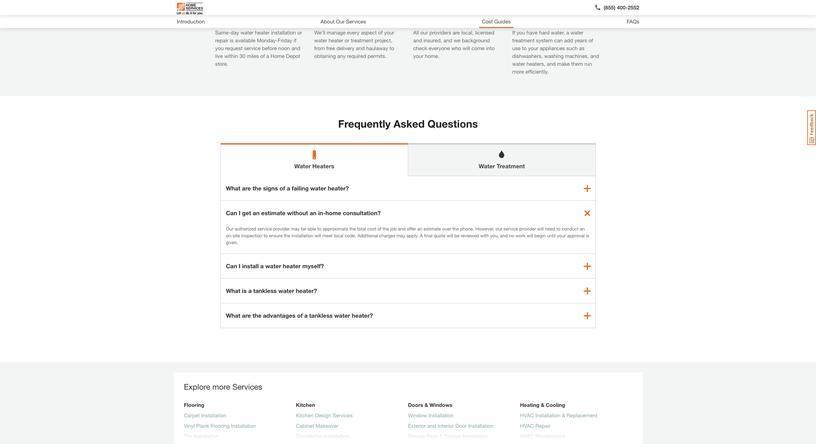 Task type: describe. For each thing, give the bounding box(es) containing it.
exterior and interior door installation
[[408, 423, 494, 429]]

1 vertical spatial more
[[213, 383, 230, 392]]

code.
[[345, 233, 356, 239]]

peace of mind
[[333, 13, 373, 20]]

is inside our authorized service provider may be able to approximate the total cost of the job and offer an estimate over the phone. however, our service provider will need to conduct an on-site inspection to ensure the installation will meet local code. additional charges may apply. a final quote will be reviewed with you, and no work will begin until your approval is given.
[[586, 233, 590, 239]]

install
[[242, 263, 259, 270]]

day
[[231, 29, 239, 36]]

our inside our authorized service provider may be able to approximate the total cost of the job and offer an estimate over the phone. however, our service provider will need to conduct an on-site inspection to ensure the installation will meet local code. additional charges may apply. a final quote will be reviewed with you, and no work will begin until your approval is given.
[[226, 226, 234, 232]]

final
[[424, 233, 433, 239]]

0 vertical spatial estimate
[[261, 210, 286, 217]]

the up code.
[[350, 226, 356, 232]]

services for explore more services
[[233, 383, 262, 392]]

trusted
[[432, 13, 453, 20]]

run
[[585, 61, 592, 67]]

your inside the all our providers are local, licensed and insured, and we background check everyone who will come into your home.
[[414, 53, 424, 59]]

do it for you logo image
[[177, 0, 203, 18]]

over
[[443, 226, 451, 232]]

heater inside same-day water heater installation or repair is available monday-friday if you request service before noon and live within 30 miles of a home depot store.
[[255, 29, 270, 36]]

replacement
[[567, 413, 598, 419]]

water for water heaters
[[295, 163, 311, 170]]

an up a
[[418, 226, 423, 232]]

same-
[[215, 29, 231, 36]]

of left mind
[[352, 13, 357, 20]]

what for what is a tankless water heater?
[[226, 288, 241, 295]]

advantages
[[263, 312, 296, 319]]

what for what are the advantages of a tankless water heater?
[[226, 312, 241, 319]]

your inside we'll manage every aspect of your water heater or treatment project, from free delivery and haulaway to obtaining any required permits.
[[384, 29, 395, 36]]

of inside we'll manage every aspect of your water heater or treatment project, from free delivery and haulaway to obtaining any required permits.
[[378, 29, 383, 36]]

delivery
[[337, 45, 355, 51]]

in-
[[318, 210, 326, 217]]

live
[[215, 53, 223, 59]]

system
[[536, 37, 553, 43]]

and left no
[[500, 233, 508, 239]]

the left the advantages
[[253, 312, 262, 319]]

2 vertical spatial heater
[[283, 263, 301, 270]]

1 vertical spatial door
[[427, 434, 438, 440]]

free
[[327, 45, 335, 51]]

and inside "link"
[[428, 423, 437, 429]]

heaters,
[[527, 61, 546, 67]]

friday
[[278, 37, 292, 43]]

of right signs
[[280, 185, 285, 192]]

vinyl plank flooring installation link
[[184, 423, 256, 433]]

400-
[[617, 4, 628, 10]]

reviewed
[[461, 233, 479, 239]]

services for about our services
[[346, 18, 366, 24]]

permits.
[[368, 53, 387, 59]]

haulaway
[[366, 45, 388, 51]]

& down interior
[[440, 434, 443, 440]]

signs
[[263, 185, 278, 192]]

authorized
[[235, 226, 256, 232]]

depot
[[286, 53, 300, 59]]

water heaters
[[295, 163, 335, 170]]

longevity
[[560, 13, 588, 20]]

heater? for failing
[[328, 185, 349, 192]]

kitchen for kitchen design services
[[296, 413, 314, 419]]

conduct
[[562, 226, 579, 232]]

can for can i get an estimate without an in-home consultation?
[[226, 210, 237, 217]]

to inside if you have hard water, a water treatment system can add years of use to your appliances such as dishwashers, washing machines, and water heaters, and make them run more efficiently.
[[522, 45, 527, 51]]

local
[[334, 233, 344, 239]]

heaters
[[313, 163, 335, 170]]

site
[[233, 233, 240, 239]]

an right get
[[253, 210, 260, 217]]

explore more services
[[184, 383, 262, 392]]

and down all
[[414, 37, 422, 43]]

peace
[[333, 13, 350, 20]]

windows
[[430, 402, 453, 408]]

into
[[486, 45, 495, 51]]

your inside if you have hard water, a water treatment system can add years of use to your appliances such as dishwashers, washing machines, and water heaters, and make them run more efficiently.
[[529, 45, 539, 51]]

& down cooling at the right bottom
[[562, 413, 566, 419]]

more inside if you have hard water, a water treatment system can add years of use to your appliances such as dishwashers, washing machines, and water heaters, and make them run more efficiently.
[[513, 68, 525, 75]]

additional
[[358, 233, 378, 239]]

without
[[287, 210, 308, 217]]

on-
[[226, 233, 233, 239]]

work
[[516, 233, 526, 239]]

door inside "link"
[[456, 423, 467, 429]]

phone.
[[460, 226, 475, 232]]

cost guides
[[482, 18, 511, 24]]

to right 'able'
[[318, 226, 322, 232]]

our inside our authorized service provider may be able to approximate the total cost of the job and offer an estimate over the phone. however, our service provider will need to conduct an on-site inspection to ensure the installation will meet local code. additional charges may apply. a final quote will be reviewed with you, and no work will begin until your approval is given.
[[496, 226, 503, 232]]

get
[[242, 210, 251, 217]]

job
[[391, 226, 397, 232]]

0 horizontal spatial heater?
[[296, 288, 317, 295]]

every
[[347, 29, 360, 36]]

from
[[314, 45, 325, 51]]

garage
[[408, 434, 425, 440]]

monday-
[[257, 37, 278, 43]]

tile installation
[[184, 434, 219, 440]]

water inside we'll manage every aspect of your water heater or treatment project, from free delivery and haulaway to obtaining any required permits.
[[314, 37, 327, 43]]

will inside the all our providers are local, licensed and insured, and we background check everyone who will come into your home.
[[463, 45, 470, 51]]

noon
[[279, 45, 290, 51]]

local,
[[462, 29, 474, 36]]

cabinet makeover link
[[296, 423, 339, 433]]

and inside same-day water heater installation or repair is available monday-friday if you request service before noon and live within 30 miles of a home depot store.
[[292, 45, 301, 51]]

efficiently.
[[526, 68, 549, 75]]

1 vertical spatial may
[[397, 233, 406, 239]]

meet
[[323, 233, 333, 239]]

apply.
[[407, 233, 419, 239]]

& right doors
[[425, 402, 428, 408]]

a inside if you have hard water, a water treatment system can add years of use to your appliances such as dishwashers, washing machines, and water heaters, and make them run more efficiently.
[[567, 29, 570, 36]]

can for can i install a water heater myself?
[[226, 263, 237, 270]]

appliance longevity
[[531, 13, 588, 20]]

we
[[454, 37, 461, 43]]

carpet installation
[[184, 413, 226, 419]]

(855)
[[604, 4, 616, 10]]

interior
[[438, 423, 454, 429]]

consultation?
[[343, 210, 381, 217]]

a down install
[[248, 288, 252, 295]]

obtaining
[[314, 53, 336, 59]]

will up the begin
[[538, 226, 544, 232]]

window
[[408, 413, 427, 419]]

all
[[414, 29, 419, 36]]

kitchen design services
[[296, 413, 353, 419]]

request
[[225, 45, 243, 51]]

0 vertical spatial may
[[291, 226, 300, 232]]

water treatment
[[479, 163, 525, 170]]

will down 'able'
[[315, 233, 321, 239]]

a inside same-day water heater installation or repair is available monday-friday if you request service before noon and live within 30 miles of a home depot store.
[[267, 53, 269, 59]]

introduction
[[177, 18, 205, 24]]

frequently
[[338, 118, 391, 130]]

and up run
[[591, 53, 600, 59]]

treatment inside we'll manage every aspect of your water heater or treatment project, from free delivery and haulaway to obtaining any required permits.
[[351, 37, 373, 43]]

garage door & opener installation link
[[408, 433, 488, 443]]

offer
[[407, 226, 416, 232]]

carpet
[[184, 413, 200, 419]]

have
[[527, 29, 538, 36]]

the right over
[[453, 226, 459, 232]]



Task type: locate. For each thing, give the bounding box(es) containing it.
1 vertical spatial kitchen
[[296, 413, 314, 419]]

1 vertical spatial what
[[226, 288, 241, 295]]

store.
[[215, 61, 228, 67]]

2 vertical spatial what
[[226, 312, 241, 319]]

water left "heaters"
[[295, 163, 311, 170]]

2552
[[628, 4, 640, 10]]

and down window installation link on the bottom
[[428, 423, 437, 429]]

1 horizontal spatial heater
[[283, 263, 301, 270]]

0 horizontal spatial our
[[226, 226, 234, 232]]

0 horizontal spatial estimate
[[261, 210, 286, 217]]

our authorized service provider may be able to approximate the total cost of the job and offer an estimate over the phone. however, our service provider will need to conduct an on-site inspection to ensure the installation will meet local code. additional charges may apply. a final quote will be reviewed with you, and no work will begin until your approval is given.
[[226, 226, 590, 245]]

flooring
[[184, 402, 205, 408], [211, 423, 230, 429]]

0 horizontal spatial tankless
[[253, 288, 277, 295]]

everyone
[[429, 45, 450, 51]]

1 i from the top
[[239, 210, 241, 217]]

2 treatment from the left
[[513, 37, 535, 43]]

1 vertical spatial or
[[345, 37, 350, 43]]

estimate up ensure on the bottom
[[261, 210, 286, 217]]

be left 'able'
[[301, 226, 306, 232]]

background
[[462, 37, 490, 43]]

or up delivery
[[345, 37, 350, 43]]

and down washing
[[547, 61, 556, 67]]

1 vertical spatial estimate
[[424, 226, 441, 232]]

service
[[244, 45, 261, 51], [258, 226, 272, 232], [504, 226, 518, 232]]

and inside we'll manage every aspect of your water heater or treatment project, from free delivery and haulaway to obtaining any required permits.
[[356, 45, 365, 51]]

heater up monday- at the left top
[[255, 29, 270, 36]]

0 horizontal spatial door
[[427, 434, 438, 440]]

estimate up final
[[424, 226, 441, 232]]

hvac repair link
[[520, 423, 551, 433]]

1 horizontal spatial may
[[397, 233, 406, 239]]

treatment inside if you have hard water, a water treatment system can add years of use to your appliances such as dishwashers, washing machines, and water heaters, and make them run more efficiently.
[[513, 37, 535, 43]]

1 vertical spatial can
[[226, 263, 237, 270]]

0 vertical spatial heater?
[[328, 185, 349, 192]]

is
[[230, 37, 234, 43], [586, 233, 590, 239], [242, 288, 247, 295]]

1 vertical spatial is
[[586, 233, 590, 239]]

available
[[235, 37, 256, 43]]

1 horizontal spatial you
[[517, 29, 526, 36]]

provider up work
[[520, 226, 536, 232]]

1 what from the top
[[226, 185, 241, 192]]

vinyl
[[184, 423, 195, 429]]

2 vertical spatial is
[[242, 288, 247, 295]]

to right the need
[[557, 226, 561, 232]]

treatment up use
[[513, 37, 535, 43]]

1 vertical spatial you
[[215, 45, 224, 51]]

0 horizontal spatial flooring
[[184, 402, 205, 408]]

0 vertical spatial what
[[226, 185, 241, 192]]

be
[[301, 226, 306, 232], [455, 233, 460, 239]]

same
[[234, 13, 249, 20]]

hvac
[[520, 413, 534, 419], [520, 423, 534, 429], [520, 434, 534, 440]]

1 provider from the left
[[273, 226, 290, 232]]

carpet installation link
[[184, 412, 226, 423]]

door up opener
[[456, 423, 467, 429]]

the left signs
[[253, 185, 262, 192]]

1 treatment from the left
[[351, 37, 373, 43]]

can left install
[[226, 263, 237, 270]]

insured,
[[424, 37, 442, 43]]

0 horizontal spatial treatment
[[351, 37, 373, 43]]

2 provider from the left
[[520, 226, 536, 232]]

about
[[321, 18, 335, 24]]

0 vertical spatial installation
[[271, 29, 296, 36]]

more right explore
[[213, 383, 230, 392]]

0 vertical spatial kitchen
[[296, 402, 315, 408]]

services for kitchen design services
[[333, 413, 353, 419]]

1 horizontal spatial be
[[455, 233, 460, 239]]

installation inside same-day water heater installation or repair is available monday-friday if you request service before noon and live within 30 miles of a home depot store.
[[271, 29, 296, 36]]

you inside same-day water heater installation or repair is available monday-friday if you request service before noon and live within 30 miles of a home depot store.
[[215, 45, 224, 51]]

our up manage
[[336, 18, 345, 24]]

faqs
[[627, 18, 640, 24]]

1 vertical spatial our
[[496, 226, 503, 232]]

hvac maintenance
[[520, 434, 566, 440]]

dishwashers,
[[513, 53, 543, 59]]

are for what are the advantages of a tankless water heater?
[[242, 312, 251, 319]]

what for what are the signs of a failing water heater?
[[226, 185, 241, 192]]

1 water from the left
[[295, 163, 311, 170]]

0 horizontal spatial you
[[215, 45, 224, 51]]

the
[[253, 185, 262, 192], [350, 226, 356, 232], [383, 226, 389, 232], [453, 226, 459, 232], [284, 233, 291, 239], [253, 312, 262, 319]]

door
[[456, 423, 467, 429], [427, 434, 438, 440]]

you up live
[[215, 45, 224, 51]]

installation down 'able'
[[292, 233, 314, 239]]

kitchen for kitchen
[[296, 402, 315, 408]]

is down install
[[242, 288, 247, 295]]

service up no
[[504, 226, 518, 232]]

0 vertical spatial is
[[230, 37, 234, 43]]

hvac for hvac repair
[[520, 423, 534, 429]]

opener
[[444, 434, 462, 440]]

and right job
[[398, 226, 406, 232]]

heater? for tankless
[[352, 312, 373, 319]]

charges
[[379, 233, 396, 239]]

heating
[[520, 402, 540, 408]]

0 horizontal spatial our
[[421, 29, 428, 36]]

2 horizontal spatial heater?
[[352, 312, 373, 319]]

to inside we'll manage every aspect of your water heater or treatment project, from free delivery and haulaway to obtaining any required permits.
[[390, 45, 394, 51]]

to
[[390, 45, 394, 51], [522, 45, 527, 51], [318, 226, 322, 232], [557, 226, 561, 232], [264, 233, 268, 239]]

2 what from the top
[[226, 288, 241, 295]]

our up on-
[[226, 226, 234, 232]]

provider up ensure on the bottom
[[273, 226, 290, 232]]

1 horizontal spatial treatment
[[513, 37, 535, 43]]

1 horizontal spatial estimate
[[424, 226, 441, 232]]

our inside the all our providers are local, licensed and insured, and we background check everyone who will come into your home.
[[421, 29, 428, 36]]

0 vertical spatial more
[[513, 68, 525, 75]]

(855) 400-2552 link
[[595, 4, 640, 11]]

flooring up carpet
[[184, 402, 205, 408]]

of right miles at top left
[[261, 53, 265, 59]]

makeover
[[316, 423, 339, 429]]

a up the 'add'
[[567, 29, 570, 36]]

questions
[[428, 118, 478, 130]]

exterior
[[408, 423, 426, 429]]

heater down manage
[[329, 37, 344, 43]]

given.
[[226, 240, 238, 245]]

of right cost
[[378, 226, 382, 232]]

installation up the friday
[[271, 29, 296, 36]]

are inside the all our providers are local, licensed and insured, and we background check everyone who will come into your home.
[[453, 29, 460, 36]]

2 i from the top
[[239, 263, 241, 270]]

manage
[[327, 29, 346, 36]]

0 vertical spatial our
[[336, 18, 345, 24]]

an up approval
[[580, 226, 585, 232]]

years
[[575, 37, 588, 43]]

2 kitchen from the top
[[296, 413, 314, 419]]

a
[[420, 233, 423, 239]]

tankless
[[253, 288, 277, 295], [309, 312, 333, 319]]

doors & windows
[[408, 402, 453, 408]]

a left failing
[[287, 185, 290, 192]]

a right install
[[261, 263, 264, 270]]

your inside our authorized service provider may be able to approximate the total cost of the job and offer an estimate over the phone. however, our service provider will need to conduct an on-site inspection to ensure the installation will meet local code. additional charges may apply. a final quote will be reviewed with you, and no work will begin until your approval is given.
[[557, 233, 566, 239]]

hvac left repair
[[520, 423, 534, 429]]

hvac installation & replacement
[[520, 413, 598, 419]]

window installation
[[408, 413, 454, 419]]

service up ensure on the bottom
[[258, 226, 272, 232]]

0 horizontal spatial more
[[213, 383, 230, 392]]

1 vertical spatial are
[[242, 185, 251, 192]]

will right work
[[527, 233, 534, 239]]

guides
[[495, 18, 511, 24]]

1 kitchen from the top
[[296, 402, 315, 408]]

0 vertical spatial flooring
[[184, 402, 205, 408]]

1 vertical spatial tankless
[[309, 312, 333, 319]]

door right garage
[[427, 434, 438, 440]]

them
[[572, 61, 583, 67]]

0 vertical spatial tankless
[[253, 288, 277, 295]]

i left get
[[239, 210, 241, 217]]

service inside same-day water heater installation or repair is available monday-friday if you request service before noon and live within 30 miles of a home depot store.
[[244, 45, 261, 51]]

of right the advantages
[[297, 312, 303, 319]]

1 horizontal spatial tankless
[[309, 312, 333, 319]]

your up project,
[[384, 29, 395, 36]]

2 hvac from the top
[[520, 423, 534, 429]]

0 vertical spatial or
[[298, 29, 302, 36]]

0 horizontal spatial heater
[[255, 29, 270, 36]]

0 vertical spatial hvac
[[520, 413, 534, 419]]

to left ensure on the bottom
[[264, 233, 268, 239]]

flooring right plank
[[211, 423, 230, 429]]

0 vertical spatial services
[[346, 18, 366, 24]]

0 vertical spatial heater
[[255, 29, 270, 36]]

to right use
[[522, 45, 527, 51]]

come
[[472, 45, 485, 51]]

i for install
[[239, 263, 241, 270]]

approximate
[[323, 226, 348, 232]]

failing
[[292, 185, 309, 192]]

0 vertical spatial i
[[239, 210, 241, 217]]

may down job
[[397, 233, 406, 239]]

home.
[[425, 53, 440, 59]]

more down dishwashers,
[[513, 68, 525, 75]]

window installation link
[[408, 412, 454, 423]]

0 horizontal spatial be
[[301, 226, 306, 232]]

i for get
[[239, 210, 241, 217]]

machines,
[[565, 53, 589, 59]]

we'll manage every aspect of your water heater or treatment project, from free delivery and haulaway to obtaining any required permits.
[[314, 29, 395, 59]]

can left get
[[226, 210, 237, 217]]

1 vertical spatial be
[[455, 233, 460, 239]]

repair
[[536, 423, 551, 429]]

feedback link image
[[808, 110, 817, 145]]

of up project,
[[378, 29, 383, 36]]

vinyl plank flooring installation
[[184, 423, 256, 429]]

to down project,
[[390, 45, 394, 51]]

1 vertical spatial heater
[[329, 37, 344, 43]]

or inside same-day water heater installation or repair is available monday-friday if you request service before noon and live within 30 miles of a home depot store.
[[298, 29, 302, 36]]

you right if
[[517, 29, 526, 36]]

2 vertical spatial are
[[242, 312, 251, 319]]

1 vertical spatial flooring
[[211, 423, 230, 429]]

will down over
[[447, 233, 454, 239]]

mind
[[359, 13, 373, 20]]

water inside same-day water heater installation or repair is available monday-friday if you request service before noon and live within 30 miles of a home depot store.
[[241, 29, 254, 36]]

1 vertical spatial heater?
[[296, 288, 317, 295]]

water for water treatment
[[479, 163, 495, 170]]

heating & cooling
[[520, 402, 565, 408]]

maintenance
[[536, 434, 566, 440]]

1 vertical spatial services
[[233, 383, 262, 392]]

0 vertical spatial you
[[517, 29, 526, 36]]

1 hvac from the top
[[520, 413, 534, 419]]

0 horizontal spatial may
[[291, 226, 300, 232]]

water left treatment
[[479, 163, 495, 170]]

2 horizontal spatial heater
[[329, 37, 344, 43]]

until
[[547, 233, 556, 239]]

& left cooling at the right bottom
[[541, 402, 545, 408]]

estimate inside our authorized service provider may be able to approximate the total cost of the job and offer an estimate over the phone. however, our service provider will need to conduct an on-site inspection to ensure the installation will meet local code. additional charges may apply. a final quote will be reviewed with you, and no work will begin until your approval is given.
[[424, 226, 441, 232]]

1 horizontal spatial door
[[456, 423, 467, 429]]

can
[[226, 210, 237, 217], [226, 263, 237, 270]]

2 can from the top
[[226, 263, 237, 270]]

hvac repair
[[520, 423, 551, 429]]

hvac for hvac installation & replacement
[[520, 413, 534, 419]]

0 horizontal spatial is
[[230, 37, 234, 43]]

home
[[271, 53, 285, 59]]

i left install
[[239, 263, 241, 270]]

be left the reviewed
[[455, 233, 460, 239]]

miles
[[247, 53, 259, 59]]

what
[[226, 185, 241, 192], [226, 288, 241, 295], [226, 312, 241, 319]]

providers
[[430, 29, 452, 36]]

1 horizontal spatial heater?
[[328, 185, 349, 192]]

a down before at top left
[[267, 53, 269, 59]]

of inside same-day water heater installation or repair is available monday-friday if you request service before noon and live within 30 miles of a home depot store.
[[261, 53, 265, 59]]

or
[[298, 29, 302, 36], [345, 37, 350, 43]]

1 vertical spatial hvac
[[520, 423, 534, 429]]

2 horizontal spatial is
[[586, 233, 590, 239]]

asked
[[394, 118, 425, 130]]

1 horizontal spatial provider
[[520, 226, 536, 232]]

2 vertical spatial heater?
[[352, 312, 373, 319]]

2 water from the left
[[479, 163, 495, 170]]

30
[[240, 53, 245, 59]]

0 vertical spatial be
[[301, 226, 306, 232]]

inspection
[[241, 233, 263, 239]]

1 vertical spatial installation
[[292, 233, 314, 239]]

of inside if you have hard water, a water treatment system can add years of use to your appliances such as dishwashers, washing machines, and water heaters, and make them run more efficiently.
[[589, 37, 594, 43]]

is right approval
[[586, 233, 590, 239]]

of inside our authorized service provider may be able to approximate the total cost of the job and offer an estimate over the phone. however, our service provider will need to conduct an on-site inspection to ensure the installation will meet local code. additional charges may apply. a final quote will be reviewed with you, and no work will begin until your approval is given.
[[378, 226, 382, 232]]

if you have hard water, a water treatment system can add years of use to your appliances such as dishwashers, washing machines, and water heaters, and make them run more efficiently.
[[513, 29, 600, 75]]

may
[[291, 226, 300, 232], [397, 233, 406, 239]]

0 horizontal spatial or
[[298, 29, 302, 36]]

can i install a water heater myself?
[[226, 263, 324, 270]]

of
[[352, 13, 357, 20], [378, 29, 383, 36], [589, 37, 594, 43], [261, 53, 265, 59], [280, 185, 285, 192], [378, 226, 382, 232], [297, 312, 303, 319]]

your right until
[[557, 233, 566, 239]]

a
[[567, 29, 570, 36], [267, 53, 269, 59], [287, 185, 290, 192], [261, 263, 264, 270], [248, 288, 252, 295], [304, 312, 308, 319]]

1 can from the top
[[226, 210, 237, 217]]

1 horizontal spatial flooring
[[211, 423, 230, 429]]

1 horizontal spatial is
[[242, 288, 247, 295]]

your up dishwashers,
[[529, 45, 539, 51]]

are for what are the signs of a failing water heater?
[[242, 185, 251, 192]]

appliances
[[540, 45, 565, 51]]

myself?
[[303, 263, 324, 270]]

the right ensure on the bottom
[[284, 233, 291, 239]]

0 vertical spatial can
[[226, 210, 237, 217]]

the up charges
[[383, 226, 389, 232]]

0 horizontal spatial provider
[[273, 226, 290, 232]]

0 vertical spatial our
[[421, 29, 428, 36]]

can
[[555, 37, 563, 43]]

hvac down heating
[[520, 413, 534, 419]]

if
[[513, 29, 516, 36]]

2 vertical spatial services
[[333, 413, 353, 419]]

1 vertical spatial i
[[239, 263, 241, 270]]

&
[[425, 402, 428, 408], [541, 402, 545, 408], [562, 413, 566, 419], [440, 434, 443, 440]]

or left we'll
[[298, 29, 302, 36]]

hvac down hvac repair link
[[520, 434, 534, 440]]

is up request
[[230, 37, 234, 43]]

service up miles at top left
[[244, 45, 261, 51]]

is inside same-day water heater installation or repair is available monday-friday if you request service before noon and live within 30 miles of a home depot store.
[[230, 37, 234, 43]]

explore
[[184, 383, 210, 392]]

check
[[414, 45, 428, 51]]

treatment down aspect
[[351, 37, 373, 43]]

installation inside our authorized service provider may be able to approximate the total cost of the job and offer an estimate over the phone. however, our service provider will need to conduct an on-site inspection to ensure the installation will meet local code. additional charges may apply. a final quote will be reviewed with you, and no work will begin until your approval is given.
[[292, 233, 314, 239]]

of right years
[[589, 37, 594, 43]]

2 vertical spatial hvac
[[520, 434, 534, 440]]

1 horizontal spatial our
[[336, 18, 345, 24]]

can i get an estimate without an in-home consultation?
[[226, 210, 381, 217]]

professionals
[[454, 13, 492, 20]]

kitchen design services link
[[296, 412, 353, 423]]

1 horizontal spatial water
[[479, 163, 495, 170]]

hvac for hvac maintenance
[[520, 434, 534, 440]]

you inside if you have hard water, a water treatment system can add years of use to your appliances such as dishwashers, washing machines, and water heaters, and make them run more efficiently.
[[517, 29, 526, 36]]

1 horizontal spatial our
[[496, 226, 503, 232]]

1 horizontal spatial more
[[513, 68, 525, 75]]

your down check at the top of the page
[[414, 53, 424, 59]]

and down if
[[292, 45, 301, 51]]

3 hvac from the top
[[520, 434, 534, 440]]

and left we
[[444, 37, 453, 43]]

countertop installation link
[[296, 433, 349, 443]]

1 horizontal spatial or
[[345, 37, 350, 43]]

0 horizontal spatial water
[[295, 163, 311, 170]]

installation
[[201, 413, 226, 419], [429, 413, 454, 419], [536, 413, 561, 419], [231, 423, 256, 429], [469, 423, 494, 429], [194, 434, 219, 440], [324, 434, 349, 440], [463, 434, 488, 440]]

and up required
[[356, 45, 365, 51]]

will right who
[[463, 45, 470, 51]]

may down without
[[291, 226, 300, 232]]

0 vertical spatial door
[[456, 423, 467, 429]]

same-day water heater installation or repair is available monday-friday if you request service before noon and live within 30 miles of a home depot store.
[[215, 29, 302, 67]]

appliance
[[531, 13, 559, 20]]

3 what from the top
[[226, 312, 241, 319]]

our up you, at the right of the page
[[496, 226, 503, 232]]

or inside we'll manage every aspect of your water heater or treatment project, from free delivery and haulaway to obtaining any required permits.
[[345, 37, 350, 43]]

heater inside we'll manage every aspect of your water heater or treatment project, from free delivery and haulaway to obtaining any required permits.
[[329, 37, 344, 43]]

0 vertical spatial are
[[453, 29, 460, 36]]

1 vertical spatial our
[[226, 226, 234, 232]]

your
[[384, 29, 395, 36], [529, 45, 539, 51], [414, 53, 424, 59], [557, 233, 566, 239]]

a right the advantages
[[304, 312, 308, 319]]

heater left myself?
[[283, 263, 301, 270]]

hvac installation & replacement link
[[520, 412, 598, 423]]

an left in-
[[310, 210, 317, 217]]

our right all
[[421, 29, 428, 36]]



Task type: vqa. For each thing, say whether or not it's contained in the screenshot.
'appliances'
yes



